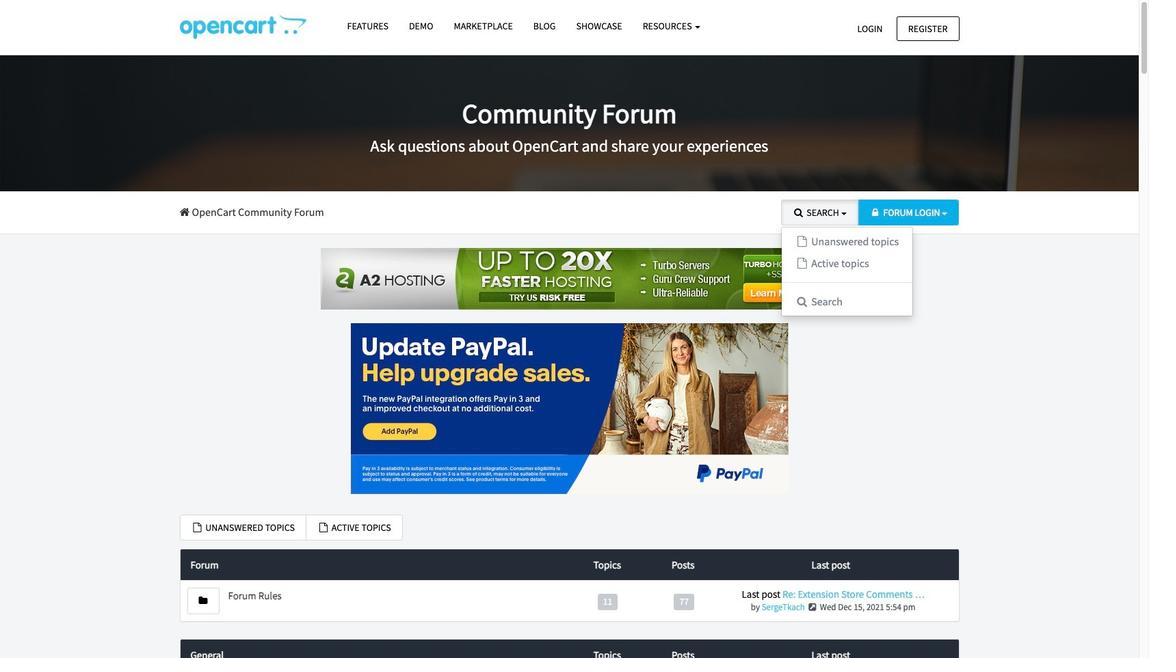 Task type: describe. For each thing, give the bounding box(es) containing it.
1 vertical spatial search image
[[795, 296, 809, 307]]

paypal payment gateway image
[[351, 323, 788, 494]]

a2 hosting image
[[320, 248, 818, 310]]

lock image
[[869, 208, 882, 218]]

view the latest post image
[[807, 604, 818, 613]]

forum rules image
[[199, 597, 208, 606]]

0 vertical spatial search image
[[792, 208, 805, 218]]



Task type: locate. For each thing, give the bounding box(es) containing it.
search image
[[792, 208, 805, 218], [795, 296, 809, 307]]

home image
[[180, 207, 190, 218]]

file o image
[[795, 236, 809, 247], [795, 258, 809, 269], [191, 523, 204, 533], [317, 523, 330, 533]]

group
[[781, 200, 913, 317]]



Task type: vqa. For each thing, say whether or not it's contained in the screenshot.
Re: Extension Store Comments …'s Re:
no



